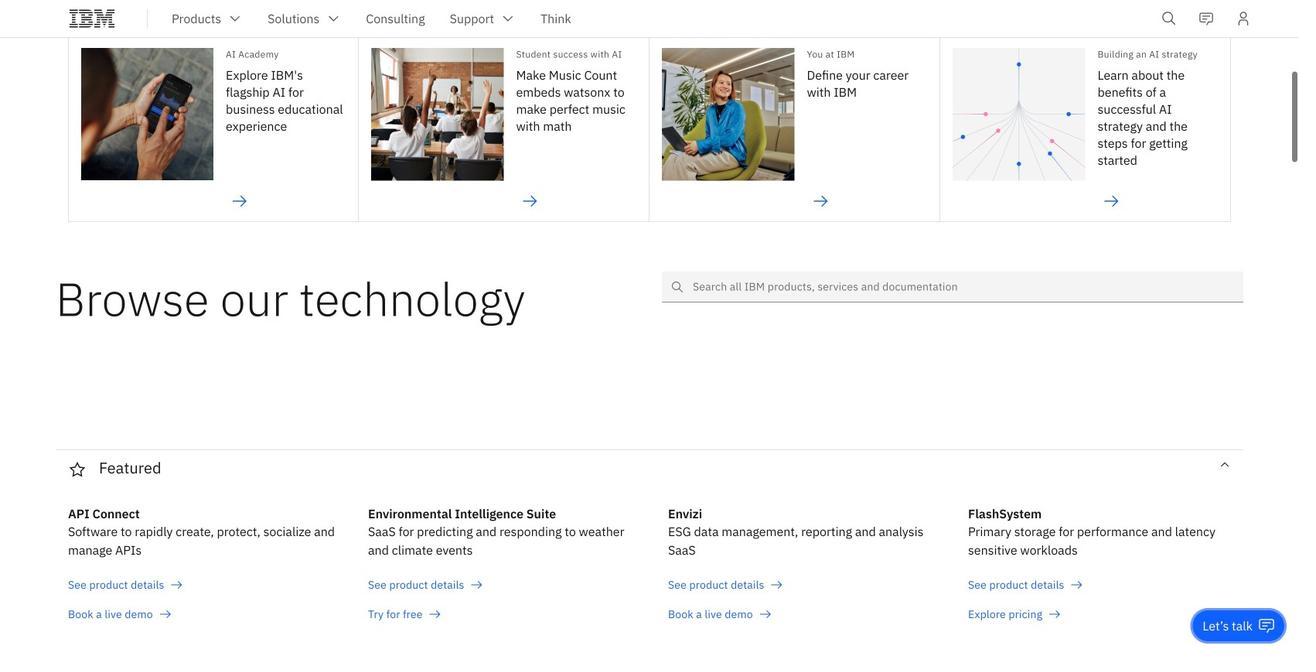 Task type: locate. For each thing, give the bounding box(es) containing it.
let's talk element
[[1203, 617, 1253, 634]]



